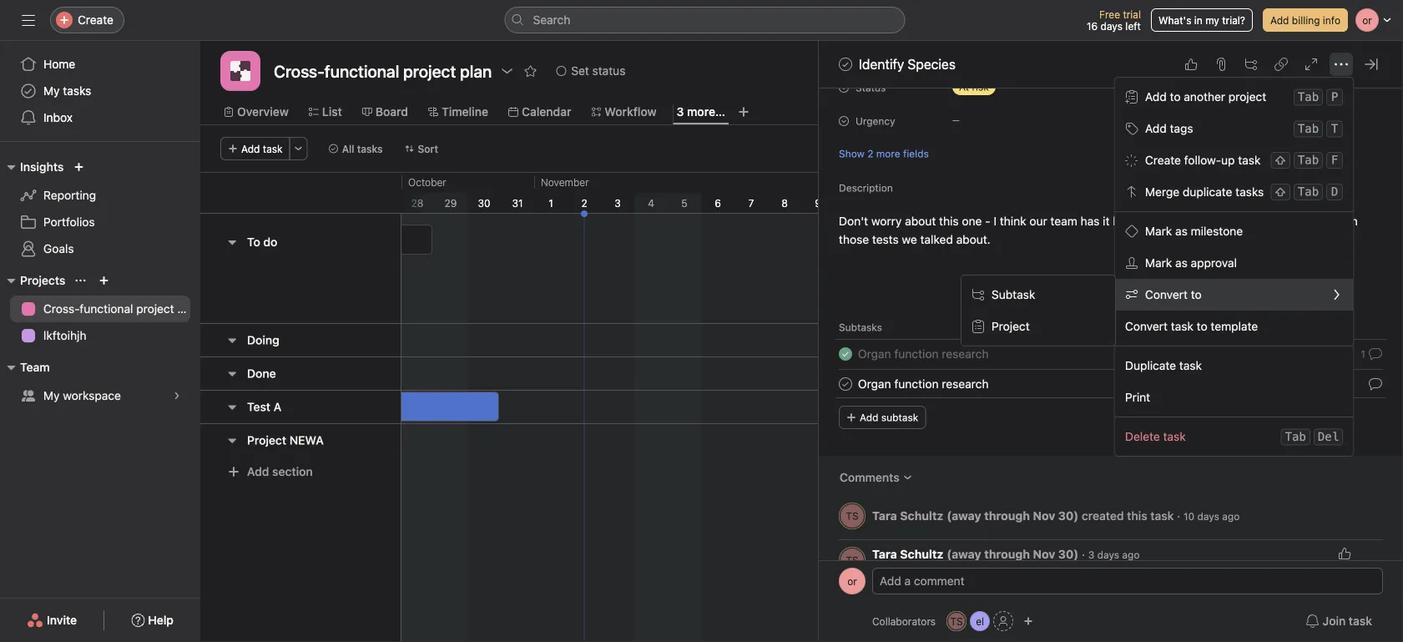 Task type: locate. For each thing, give the bounding box(es) containing it.
1 horizontal spatial project
[[992, 319, 1030, 333]]

show options image right 0 likes. click to like this task image
[[1367, 549, 1377, 559]]

2 as from the top
[[1175, 256, 1188, 270]]

doing button
[[247, 325, 279, 355]]

create inside dropdown button
[[78, 13, 114, 27]]

· down created
[[1082, 548, 1085, 561]]

project up add section button
[[247, 433, 286, 447]]

0 likes. click to like this task image
[[1185, 58, 1198, 71]]

don't worry about this one - i think our team has it handled! but if you want to do something, run those tests we talked about.
[[839, 215, 1361, 247]]

tara
[[872, 509, 897, 523], [872, 548, 897, 561]]

0 vertical spatial show options image
[[500, 64, 514, 78]]

my
[[1206, 14, 1220, 26]]

30) down tara schultz (away through nov 30) created this task · 10 days ago
[[1058, 548, 1079, 561]]

to do
[[247, 235, 277, 249]]

completed image for first completed option from the top
[[836, 54, 856, 74]]

3 completed image from the top
[[836, 374, 856, 394]]

but
[[1163, 215, 1181, 228]]

project for project newa
[[247, 433, 286, 447]]

2 tara schultz link from the top
[[872, 548, 944, 561]]

1 30) from the top
[[1058, 509, 1079, 523]]

main content
[[819, 0, 1403, 604]]

tab left t
[[1298, 122, 1319, 136]]

workflow
[[605, 105, 657, 119]]

add up add tags
[[1145, 90, 1167, 104]]

to inside menu item
[[1191, 288, 1202, 301]]

show options image left 'add to starred' image
[[500, 64, 514, 78]]

add inside 'button'
[[1271, 14, 1289, 26]]

ts button left el button
[[947, 611, 967, 631]]

our
[[1030, 215, 1048, 228]]

task left 10
[[1151, 509, 1174, 523]]

0 horizontal spatial tasks
[[63, 84, 91, 98]]

my up "inbox"
[[43, 84, 60, 98]]

0 horizontal spatial do
[[263, 235, 277, 249]]

1 horizontal spatial 1
[[1361, 349, 1366, 360]]

convert for convert to
[[1145, 288, 1188, 301]]

as left you
[[1175, 224, 1188, 238]]

functional up board link at the left top of the page
[[325, 61, 399, 81]]

3 left more…
[[677, 105, 684, 119]]

16
[[1087, 20, 1098, 32]]

schultz
[[900, 509, 944, 523], [900, 548, 944, 561]]

2 vertical spatial 3
[[1089, 549, 1095, 561]]

2 ⇧ from the top
[[1275, 185, 1286, 199]]

2 schultz from the top
[[900, 548, 944, 561]]

species
[[908, 56, 956, 72]]

left
[[1126, 20, 1141, 32]]

(away
[[947, 509, 982, 523], [947, 548, 982, 561]]

0 horizontal spatial create
[[78, 13, 114, 27]]

convert up duplicate
[[1125, 319, 1168, 333]]

ago
[[1223, 511, 1240, 522], [1122, 549, 1140, 561]]

0 vertical spatial 2
[[868, 148, 874, 160]]

functional up lkftoihjh link
[[80, 302, 133, 316]]

schultz down comments popup button
[[900, 509, 944, 523]]

this right created
[[1127, 509, 1148, 523]]

2 vertical spatial days
[[1098, 549, 1120, 561]]

project
[[992, 319, 1030, 333], [247, 433, 286, 447]]

0 horizontal spatial this
[[939, 215, 959, 228]]

1 vertical spatial project
[[136, 302, 174, 316]]

create for create
[[78, 13, 114, 27]]

create follow-up task
[[1145, 153, 1261, 167]]

task right the up
[[1238, 153, 1261, 167]]

1 vertical spatial completed image
[[836, 344, 856, 364]]

1 completed image from the top
[[836, 54, 856, 74]]

1 vertical spatial functional
[[80, 302, 133, 316]]

0 vertical spatial convert
[[1145, 288, 1188, 301]]

tasks right all
[[357, 143, 383, 154]]

0 vertical spatial ·
[[1177, 509, 1181, 523]]

2 completed image from the top
[[836, 344, 856, 364]]

this inside don't worry about this one - i think our team has it handled! but if you want to do something, run those tests we talked about.
[[939, 215, 959, 228]]

subtask
[[882, 412, 919, 424]]

mark for mark as milestone
[[1145, 224, 1172, 238]]

0 horizontal spatial 1
[[549, 197, 553, 209]]

1 horizontal spatial tasks
[[357, 143, 383, 154]]

1 through from the top
[[984, 509, 1030, 523]]

completed checkbox up status
[[836, 54, 856, 74]]

0 vertical spatial as
[[1175, 224, 1188, 238]]

0 horizontal spatial ·
[[1082, 548, 1085, 561]]

1 vertical spatial ago
[[1122, 549, 1140, 561]]

project down subtask on the top right of page
[[992, 319, 1030, 333]]

days right '16'
[[1101, 20, 1123, 32]]

convert down mark as approval
[[1145, 288, 1188, 301]]

create up home link
[[78, 13, 114, 27]]

task for duplicate task
[[1179, 359, 1202, 372]]

something,
[[1277, 215, 1337, 228]]

1 tara schultz link from the top
[[872, 509, 944, 523]]

days inside free trial 16 days left
[[1101, 20, 1123, 32]]

nov for created
[[1033, 509, 1056, 523]]

2 (away from the top
[[947, 548, 982, 561]]

completed image for completed checkbox on the right
[[836, 344, 856, 364]]

1 vertical spatial completed checkbox
[[836, 374, 856, 394]]

functional for project
[[80, 302, 133, 316]]

cross- up lkftoihjh
[[43, 302, 80, 316]]

0 vertical spatial this
[[939, 215, 959, 228]]

1 nov from the top
[[1033, 509, 1056, 523]]

1 tara from the top
[[872, 509, 897, 523]]

mark left if
[[1145, 224, 1172, 238]]

do inside don't worry about this one - i think our team has it handled! but if you want to do something, run those tests we talked about.
[[1260, 215, 1274, 228]]

add tab image
[[737, 105, 750, 119]]

mark for mark as approval
[[1145, 256, 1172, 270]]

my inside teams element
[[43, 389, 60, 402]]

new project or portfolio image
[[99, 276, 109, 286]]

functional inside projects element
[[80, 302, 133, 316]]

nov for ·
[[1033, 548, 1056, 561]]

ago inside tara schultz (away through nov 30) created this task · 10 days ago
[[1223, 511, 1240, 522]]

0 vertical spatial ts
[[846, 511, 859, 522]]

p
[[1331, 90, 1339, 104]]

1 horizontal spatial cross-
[[274, 61, 325, 81]]

ts button down comments
[[839, 503, 866, 530]]

task for delete task
[[1163, 430, 1186, 443]]

0 vertical spatial through
[[984, 509, 1030, 523]]

0 vertical spatial completed image
[[836, 54, 856, 74]]

tasks down home
[[63, 84, 91, 98]]

project left plan
[[136, 302, 174, 316]]

collapse task list for the section done image
[[225, 367, 239, 380]]

0 horizontal spatial project
[[136, 302, 174, 316]]

ago right 10
[[1223, 511, 1240, 522]]

tara up "collaborators"
[[872, 548, 897, 561]]

1 completed checkbox from the top
[[836, 54, 856, 74]]

join
[[1323, 614, 1346, 628]]

tags
[[1170, 121, 1193, 135]]

ago down created
[[1122, 549, 1140, 561]]

1 vertical spatial ts
[[951, 615, 963, 627]]

my workspace link
[[10, 382, 190, 409]]

through down tara schultz (away through nov 30) created this task · 10 days ago
[[984, 548, 1030, 561]]

0 vertical spatial tara
[[872, 509, 897, 523]]

1 horizontal spatial ago
[[1223, 511, 1240, 522]]

to right the 'want'
[[1246, 215, 1257, 228]]

0 horizontal spatial show options image
[[500, 64, 514, 78]]

test
[[247, 400, 271, 414]]

my
[[43, 84, 60, 98], [43, 389, 60, 402]]

0 horizontal spatial project
[[247, 433, 286, 447]]

1 horizontal spatial functional
[[325, 61, 399, 81]]

portfolios link
[[10, 209, 190, 235]]

0 vertical spatial create
[[78, 13, 114, 27]]

new image
[[74, 162, 84, 172]]

1 vertical spatial cross-
[[43, 302, 80, 316]]

1 vertical spatial 2
[[581, 197, 587, 209]]

0 vertical spatial (away
[[947, 509, 982, 523]]

goals link
[[10, 235, 190, 262]]

completed checkbox down completed checkbox on the right
[[836, 374, 856, 394]]

· left 10
[[1177, 509, 1181, 523]]

0 vertical spatial completed checkbox
[[836, 54, 856, 74]]

add down overview link
[[241, 143, 260, 154]]

tara schultz link for created
[[872, 509, 944, 523]]

0 horizontal spatial 3
[[615, 197, 621, 209]]

status
[[592, 64, 626, 78]]

2 tara from the top
[[872, 548, 897, 561]]

completed image down completed checkbox on the right
[[836, 374, 856, 394]]

3
[[677, 105, 684, 119], [615, 197, 621, 209], [1089, 549, 1095, 561]]

task right delete
[[1163, 430, 1186, 443]]

task down convert to
[[1171, 319, 1194, 333]]

talked
[[921, 233, 953, 247]]

tab left 'del'
[[1285, 430, 1306, 444]]

to left template at the right of the page
[[1197, 319, 1208, 333]]

(away up tara schultz (away through nov 30) · 3 days ago
[[947, 509, 982, 523]]

project down add subtask image
[[1229, 90, 1267, 104]]

add left tags
[[1145, 121, 1167, 135]]

functional for project plan
[[325, 61, 399, 81]]

full screen image
[[1305, 58, 1318, 71]]

mark up convert to
[[1145, 256, 1172, 270]]

task right join
[[1349, 614, 1373, 628]]

1 horizontal spatial ts button
[[947, 611, 967, 631]]

1 my from the top
[[43, 84, 60, 98]]

puzzle image
[[230, 61, 250, 81]]

0 horizontal spatial functional
[[80, 302, 133, 316]]

29
[[445, 197, 457, 209]]

free
[[1100, 8, 1120, 20]]

create up merge
[[1145, 153, 1181, 167]]

⇧ right the up
[[1275, 153, 1286, 167]]

tasks inside dropdown button
[[357, 143, 383, 154]]

add left the subtask
[[860, 412, 879, 424]]

1 vertical spatial do
[[263, 235, 277, 249]]

through up tara schultz (away through nov 30) · 3 days ago
[[984, 509, 1030, 523]]

0 likes. click to like this task image
[[1338, 547, 1352, 561]]

0 horizontal spatial cross-
[[43, 302, 80, 316]]

help
[[148, 613, 174, 627]]

1 vertical spatial through
[[984, 548, 1030, 561]]

cross- inside projects element
[[43, 302, 80, 316]]

1 vertical spatial project
[[247, 433, 286, 447]]

comments
[[840, 471, 900, 485]]

(away up el
[[947, 548, 982, 561]]

tara schultz link down comments popup button
[[872, 509, 944, 523]]

0 vertical spatial tara schultz link
[[872, 509, 944, 523]]

collapse task list for the section doing image
[[225, 334, 239, 347]]

⇧ for merge duplicate tasks
[[1275, 185, 1286, 199]]

cross-functional project plan
[[274, 61, 492, 81]]

1 vertical spatial (away
[[947, 548, 982, 561]]

global element
[[0, 41, 200, 141]]

my tasks
[[43, 84, 91, 98]]

november
[[541, 176, 589, 188]]

1 horizontal spatial create
[[1145, 153, 1181, 167]]

doing
[[247, 333, 279, 347]]

2 mark from the top
[[1145, 256, 1172, 270]]

2 completed checkbox from the top
[[836, 374, 856, 394]]

free trial 16 days left
[[1087, 8, 1141, 32]]

del
[[1318, 430, 1339, 444]]

timeline
[[442, 105, 488, 119]]

1 as from the top
[[1175, 224, 1188, 238]]

cross-functional project plan
[[43, 302, 200, 316]]

add task
[[241, 143, 283, 154]]

ts down comments
[[846, 511, 859, 522]]

days
[[1101, 20, 1123, 32], [1198, 511, 1220, 522], [1098, 549, 1120, 561]]

cross-
[[274, 61, 325, 81], [43, 302, 80, 316]]

0 horizontal spatial ago
[[1122, 549, 1140, 561]]

1 vertical spatial tara schultz link
[[872, 548, 944, 561]]

run
[[1340, 215, 1358, 228]]

30) for ·
[[1058, 548, 1079, 561]]

1 vertical spatial schultz
[[900, 548, 944, 561]]

task inside button
[[1349, 614, 1373, 628]]

show options image
[[500, 64, 514, 78], [1367, 549, 1377, 559]]

1 horizontal spatial 3
[[677, 105, 684, 119]]

1 vertical spatial tara
[[872, 548, 897, 561]]

0 vertical spatial my
[[43, 84, 60, 98]]

1 horizontal spatial ts
[[951, 615, 963, 627]]

1 vertical spatial nov
[[1033, 548, 1056, 561]]

nov up tara schultz (away through nov 30) · 3 days ago
[[1033, 509, 1056, 523]]

1 vertical spatial 1
[[1361, 349, 1366, 360]]

add billing info
[[1271, 14, 1341, 26]]

task down convert task to template
[[1179, 359, 1202, 372]]

0 vertical spatial ago
[[1223, 511, 1240, 522]]

1 vertical spatial create
[[1145, 153, 1181, 167]]

this up the talked
[[939, 215, 959, 228]]

add left billing
[[1271, 14, 1289, 26]]

1 horizontal spatial project
[[1229, 90, 1267, 104]]

1 vertical spatial tasks
[[357, 143, 383, 154]]

schultz for ·
[[900, 548, 944, 561]]

through for created
[[984, 509, 1030, 523]]

tara down comments popup button
[[872, 509, 897, 523]]

0 vertical spatial schultz
[[900, 509, 944, 523]]

days inside tara schultz (away through nov 30) created this task · 10 days ago
[[1198, 511, 1220, 522]]

projects element
[[0, 265, 200, 352]]

1 vertical spatial my
[[43, 389, 60, 402]]

days down created
[[1098, 549, 1120, 561]]

reporting link
[[10, 182, 190, 209]]

0 vertical spatial functional
[[325, 61, 399, 81]]

schultz up "collaborators"
[[900, 548, 944, 561]]

1 vertical spatial as
[[1175, 256, 1188, 270]]

section
[[272, 465, 313, 478]]

tara for created
[[872, 509, 897, 523]]

add
[[1271, 14, 1289, 26], [1145, 90, 1167, 104], [1145, 121, 1167, 135], [241, 143, 260, 154], [860, 412, 879, 424], [247, 465, 269, 478]]

cross- up list link at the top left of page
[[274, 61, 325, 81]]

tara schultz link up "collaborators"
[[872, 548, 944, 561]]

0 vertical spatial project
[[992, 319, 1030, 333]]

my inside global element
[[43, 84, 60, 98]]

nov down tara schultz (away through nov 30) created this task · 10 days ago
[[1033, 548, 1056, 561]]

0 vertical spatial tasks
[[63, 84, 91, 98]]

30) left created
[[1058, 509, 1079, 523]]

2 down november
[[581, 197, 587, 209]]

0 vertical spatial 30)
[[1058, 509, 1079, 523]]

duplicate task
[[1125, 359, 1202, 372]]

completed image
[[836, 54, 856, 74], [836, 344, 856, 364], [836, 374, 856, 394]]

2 30) from the top
[[1058, 548, 1079, 561]]

2 vertical spatial completed image
[[836, 374, 856, 394]]

0 vertical spatial cross-
[[274, 61, 325, 81]]

add for add task
[[241, 143, 260, 154]]

urgency
[[856, 116, 896, 127]]

one
[[962, 215, 982, 228]]

schultz for created
[[900, 509, 944, 523]]

1 (away from the top
[[947, 509, 982, 523]]

task inside button
[[263, 143, 283, 154]]

0 vertical spatial mark
[[1145, 224, 1172, 238]]

1 horizontal spatial 2
[[868, 148, 874, 160]]

⇧ up something,
[[1275, 185, 1286, 199]]

board link
[[362, 103, 408, 121]]

approval
[[1191, 256, 1237, 270]]

1 vertical spatial 30)
[[1058, 548, 1079, 561]]

tab left f
[[1298, 153, 1319, 167]]

set status
[[571, 64, 626, 78]]

completed image up status
[[836, 54, 856, 74]]

do right to
[[263, 235, 277, 249]]

overview
[[237, 105, 289, 119]]

as left 'approval'
[[1175, 256, 1188, 270]]

do inside button
[[263, 235, 277, 249]]

if
[[1185, 215, 1191, 228]]

tasks up the 'want'
[[1236, 185, 1264, 199]]

tasks inside global element
[[63, 84, 91, 98]]

1 inside identify species 'dialog'
[[1361, 349, 1366, 360]]

info
[[1323, 14, 1341, 26]]

what's
[[1159, 14, 1192, 26]]

mark
[[1145, 224, 1172, 238], [1145, 256, 1172, 270]]

3 left 4
[[615, 197, 621, 209]]

my down team
[[43, 389, 60, 402]]

2 my from the top
[[43, 389, 60, 402]]

31
[[512, 197, 523, 209]]

see details, my workspace image
[[172, 391, 182, 401]]

1 horizontal spatial ·
[[1177, 509, 1181, 523]]

task for join task
[[1349, 614, 1373, 628]]

search
[[533, 13, 571, 27]]

merge duplicate tasks
[[1145, 185, 1264, 199]]

1 vertical spatial convert
[[1125, 319, 1168, 333]]

to up convert task to template
[[1191, 288, 1202, 301]]

2 horizontal spatial 3
[[1089, 549, 1095, 561]]

1 vertical spatial ⇧
[[1275, 185, 1286, 199]]

2 inside button
[[868, 148, 874, 160]]

1 vertical spatial days
[[1198, 511, 1220, 522]]

0 vertical spatial nov
[[1033, 509, 1056, 523]]

2 through from the top
[[984, 548, 1030, 561]]

sort button
[[397, 137, 446, 160]]

1 vertical spatial show options image
[[1367, 549, 1377, 559]]

do right the 'want'
[[1260, 215, 1274, 228]]

add left section in the left bottom of the page
[[247, 465, 269, 478]]

ts left el button
[[951, 615, 963, 627]]

2 nov from the top
[[1033, 548, 1056, 561]]

2 left more
[[868, 148, 874, 160]]

my workspace
[[43, 389, 121, 402]]

1 ⇧ from the top
[[1275, 153, 1286, 167]]

0 vertical spatial do
[[1260, 215, 1274, 228]]

1 vertical spatial mark
[[1145, 256, 1172, 270]]

up
[[1221, 153, 1235, 167]]

2 vertical spatial tasks
[[1236, 185, 1264, 199]]

1 vertical spatial this
[[1127, 509, 1148, 523]]

a
[[274, 400, 282, 414]]

0 comments. click to go to subtask details and comments image
[[1369, 378, 1383, 391]]

invite
[[47, 613, 77, 627]]

3 down created
[[1089, 549, 1095, 561]]

show
[[839, 148, 865, 160]]

inbox
[[43, 111, 73, 124]]

add section
[[247, 465, 313, 478]]

1
[[549, 197, 553, 209], [1361, 349, 1366, 360]]

6
[[715, 197, 721, 209]]

do
[[1260, 215, 1274, 228], [263, 235, 277, 249]]

completed image down subtasks
[[836, 344, 856, 364]]

1 horizontal spatial do
[[1260, 215, 1274, 228]]

1 mark from the top
[[1145, 224, 1172, 238]]

add inside main content
[[860, 412, 879, 424]]

reporting
[[43, 188, 96, 202]]

Task Name text field
[[858, 375, 989, 394]]

1 horizontal spatial show options image
[[1367, 549, 1377, 559]]

convert inside menu item
[[1145, 288, 1188, 301]]

task left 'more actions' icon
[[263, 143, 283, 154]]

0 vertical spatial 3
[[677, 105, 684, 119]]

1 schultz from the top
[[900, 509, 944, 523]]

workspace
[[63, 389, 121, 402]]

add for add subtask
[[860, 412, 879, 424]]

tab left "p"
[[1298, 90, 1319, 104]]

tasks
[[63, 84, 91, 98], [357, 143, 383, 154], [1236, 185, 1264, 199]]

Completed checkbox
[[836, 54, 856, 74], [836, 374, 856, 394]]

0 vertical spatial ts button
[[839, 503, 866, 530]]

1 vertical spatial 3
[[615, 197, 621, 209]]

add for add to another project
[[1145, 90, 1167, 104]]

days right 10
[[1198, 511, 1220, 522]]

0 vertical spatial days
[[1101, 20, 1123, 32]]

0 vertical spatial ⇧
[[1275, 153, 1286, 167]]

3 inside dropdown button
[[677, 105, 684, 119]]

project inside the project newa button
[[247, 433, 286, 447]]



Task type: describe. For each thing, give the bounding box(es) containing it.
3 for 3
[[615, 197, 621, 209]]

done button
[[247, 359, 276, 389]]

join task button
[[1295, 606, 1383, 636]]

show options, current sort, top image
[[75, 276, 85, 286]]

all tasks button
[[321, 137, 390, 160]]

collapse task list for the section to do image
[[225, 235, 239, 249]]

trial
[[1123, 8, 1141, 20]]

collapse task list for the section project newa image
[[225, 434, 239, 447]]

team
[[1051, 215, 1078, 228]]

home
[[43, 57, 75, 71]]

team button
[[0, 357, 50, 377]]

october
[[408, 176, 447, 188]]

⇧ for create follow-up task
[[1275, 153, 1286, 167]]

plan
[[177, 302, 200, 316]]

add subtask image
[[1245, 58, 1258, 71]]

don't
[[839, 215, 868, 228]]

d
[[1331, 185, 1339, 199]]

as for milestone
[[1175, 224, 1188, 238]]

goals
[[43, 242, 74, 255]]

add for add tags
[[1145, 121, 1167, 135]]

delete
[[1125, 430, 1160, 443]]

close details image
[[1365, 58, 1378, 71]]

search list box
[[505, 7, 905, 33]]

follow-
[[1184, 153, 1221, 167]]

subtask
[[992, 288, 1036, 301]]

task for convert task to template
[[1171, 319, 1194, 333]]

project newa button
[[247, 425, 324, 455]]

add for add section
[[247, 465, 269, 478]]

project plan
[[403, 61, 492, 81]]

tasks for my tasks
[[63, 84, 91, 98]]

3 more…
[[677, 105, 725, 119]]

projects
[[20, 273, 65, 287]]

my for my tasks
[[43, 84, 60, 98]]

mark as milestone
[[1145, 224, 1243, 238]]

0 horizontal spatial ts button
[[839, 503, 866, 530]]

project inside cross-functional project plan link
[[136, 302, 174, 316]]

1 link
[[1357, 343, 1397, 366]]

tara schultz (away through nov 30) · 3 days ago
[[872, 548, 1140, 561]]

test a
[[247, 400, 282, 414]]

or
[[848, 575, 857, 587]]

my for my workspace
[[43, 389, 60, 402]]

it
[[1103, 215, 1110, 228]]

calendar link
[[508, 103, 571, 121]]

Task Name text field
[[858, 345, 989, 364]]

create for create follow-up task
[[1145, 153, 1181, 167]]

mark as approval
[[1145, 256, 1237, 270]]

5
[[682, 197, 688, 209]]

inbox link
[[10, 104, 190, 131]]

through for ·
[[984, 548, 1030, 561]]

3 inside tara schultz (away through nov 30) · 3 days ago
[[1089, 549, 1095, 561]]

4
[[648, 197, 654, 209]]

we
[[902, 233, 917, 247]]

comments button
[[829, 463, 924, 493]]

teams element
[[0, 352, 200, 412]]

created
[[1082, 509, 1124, 523]]

tasks for all tasks
[[357, 143, 383, 154]]

copy task link image
[[1275, 58, 1288, 71]]

lkftoihjh link
[[10, 322, 190, 349]]

i
[[994, 215, 997, 228]]

to inside don't worry about this one - i think our team has it handled! but if you want to do something, run those tests we talked about.
[[1246, 215, 1257, 228]]

more actions for this task image
[[1335, 58, 1348, 71]]

duplicate
[[1183, 185, 1233, 199]]

tab for p
[[1298, 90, 1319, 104]]

hide sidebar image
[[22, 13, 35, 27]]

workflow link
[[591, 103, 657, 121]]

10
[[1184, 511, 1195, 522]]

convert for convert task to template
[[1125, 319, 1168, 333]]

add to another project
[[1145, 90, 1267, 104]]

show 2 more fields
[[839, 148, 929, 160]]

portfolios
[[43, 215, 95, 229]]

identify species dialog
[[819, 0, 1403, 642]]

tab for del
[[1285, 430, 1306, 444]]

those
[[839, 233, 869, 247]]

1 vertical spatial ·
[[1082, 548, 1085, 561]]

0 horizontal spatial 2
[[581, 197, 587, 209]]

delete task
[[1125, 430, 1186, 443]]

help button
[[120, 605, 184, 635]]

as for approval
[[1175, 256, 1188, 270]]

convert to menu item
[[1115, 279, 1353, 311]]

project for project
[[992, 319, 1030, 333]]

calendar
[[522, 105, 571, 119]]

(away for ·
[[947, 548, 982, 561]]

task for add task
[[263, 143, 283, 154]]

el
[[976, 615, 984, 627]]

tara schultz link for ·
[[872, 548, 944, 561]]

you
[[1195, 215, 1214, 228]]

main content containing don't worry about this one - i think our team has it handled! but if you want to do something, run those tests we talked about.
[[819, 0, 1403, 604]]

attachments: add a file to this task, identify species image
[[1215, 58, 1228, 71]]

1 horizontal spatial this
[[1127, 509, 1148, 523]]

9
[[815, 197, 821, 209]]

lkftoihjh
[[43, 329, 86, 342]]

30
[[478, 197, 491, 209]]

set status button
[[549, 59, 633, 83]]

print
[[1125, 390, 1151, 404]]

0 horizontal spatial ts
[[846, 511, 859, 522]]

add or remove collaborators image
[[1024, 616, 1034, 626]]

another
[[1184, 90, 1226, 104]]

more actions image
[[294, 144, 304, 154]]

insights element
[[0, 152, 200, 265]]

or button
[[839, 568, 866, 594]]

Completed checkbox
[[836, 344, 856, 364]]

handled!
[[1113, 215, 1160, 228]]

30) for created
[[1058, 509, 1079, 523]]

days inside tara schultz (away through nov 30) · 3 days ago
[[1098, 549, 1120, 561]]

2 horizontal spatial tasks
[[1236, 185, 1264, 199]]

cross- for cross-functional project plan
[[274, 61, 325, 81]]

trial?
[[1222, 14, 1246, 26]]

tara schultz (away through nov 30) created this task · 10 days ago
[[872, 509, 1240, 523]]

want
[[1217, 215, 1243, 228]]

7
[[749, 197, 754, 209]]

convert to
[[1145, 288, 1202, 301]]

cross-functional project plan link
[[10, 296, 200, 322]]

merge
[[1145, 185, 1180, 199]]

add to starred image
[[524, 64, 537, 78]]

home link
[[10, 51, 190, 78]]

add tags
[[1145, 121, 1193, 135]]

completed image for 1st completed option from the bottom
[[836, 374, 856, 394]]

add for add billing info
[[1271, 14, 1289, 26]]

collapse task list for the section test a image
[[225, 400, 239, 414]]

duplicate
[[1125, 359, 1176, 372]]

what's in my trial? button
[[1151, 8, 1253, 32]]

0 vertical spatial 1
[[549, 197, 553, 209]]

insights
[[20, 160, 64, 174]]

t
[[1331, 122, 1339, 136]]

3 for 3 more…
[[677, 105, 684, 119]]

0 vertical spatial project
[[1229, 90, 1267, 104]]

tara for ·
[[872, 548, 897, 561]]

(away for created
[[947, 509, 982, 523]]

to left another
[[1170, 90, 1181, 104]]

28
[[411, 197, 424, 209]]

more…
[[687, 105, 725, 119]]

more
[[877, 148, 901, 160]]

ago inside tara schultz (away through nov 30) · 3 days ago
[[1122, 549, 1140, 561]]

what's in my trial?
[[1159, 14, 1246, 26]]

collaborators
[[872, 615, 936, 627]]

add section button
[[220, 457, 319, 487]]

timeline link
[[428, 103, 488, 121]]

overview link
[[224, 103, 289, 121]]

tab left d
[[1298, 185, 1319, 199]]

tab for t
[[1298, 122, 1319, 136]]

cross- for cross-functional project plan
[[43, 302, 80, 316]]

think
[[1000, 215, 1027, 228]]

newa
[[290, 433, 324, 447]]

1 vertical spatial ts button
[[947, 611, 967, 631]]

identify
[[859, 56, 904, 72]]



Task type: vqa. For each thing, say whether or not it's contained in the screenshot.
first Mark complete icon from the bottom of the page
no



